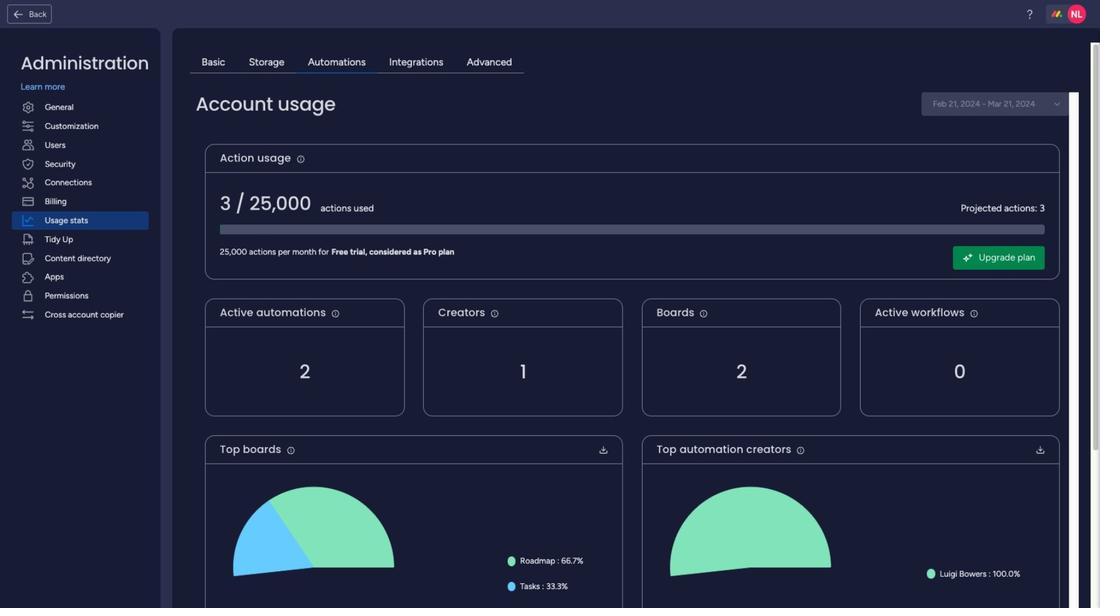 Task type: vqa. For each thing, say whether or not it's contained in the screenshot.
Region
yes



Task type: locate. For each thing, give the bounding box(es) containing it.
export csv image
[[1035, 445, 1045, 455]]

1 horizontal spatial region
[[642, 464, 1059, 608]]

1 region from the left
[[206, 464, 622, 608]]

help image
[[1024, 8, 1036, 20]]

export csv image
[[599, 445, 608, 455]]

region
[[206, 464, 622, 608], [642, 464, 1059, 608]]

0 horizontal spatial region
[[206, 464, 622, 608]]

2 region from the left
[[642, 464, 1059, 608]]



Task type: describe. For each thing, give the bounding box(es) containing it.
noah lott image
[[1068, 5, 1086, 24]]

back to workspace image
[[12, 8, 24, 20]]

region for export csv image
[[206, 464, 622, 608]]

region for export csv icon
[[642, 464, 1059, 608]]



